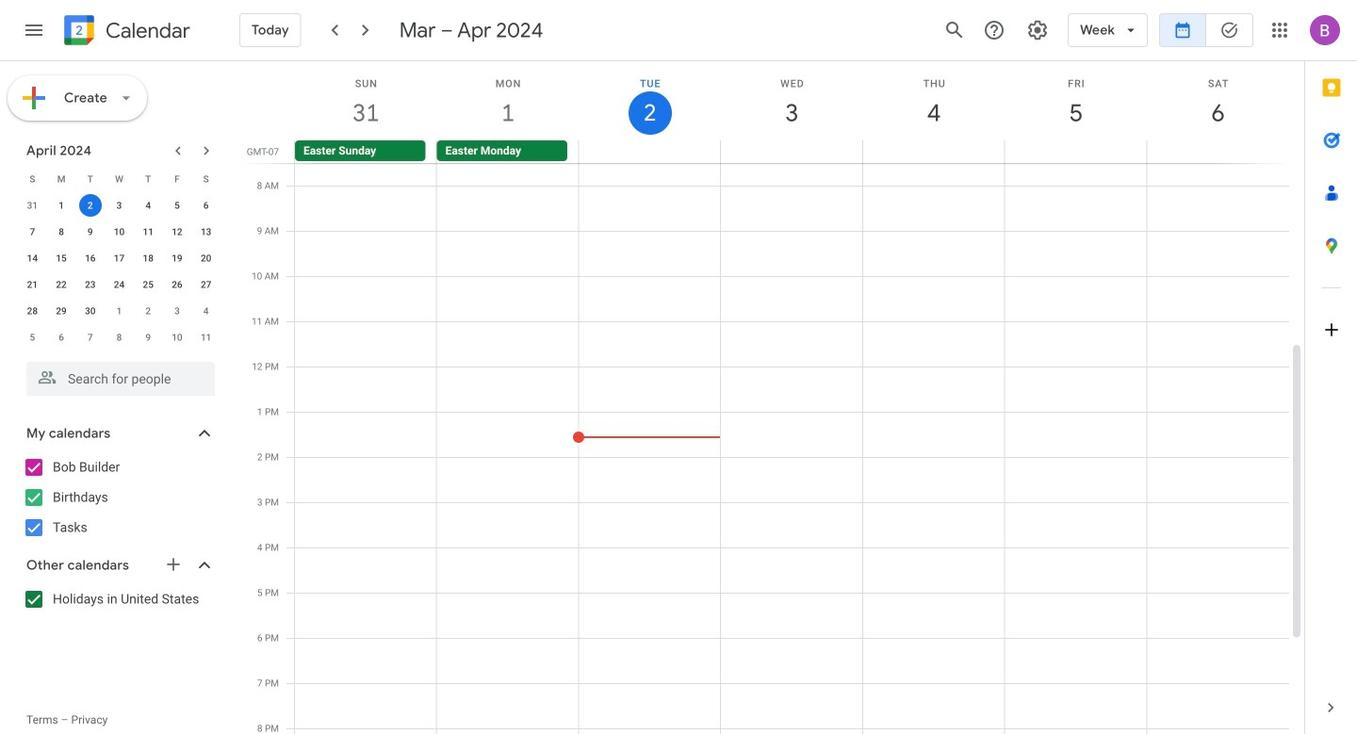 Task type: locate. For each thing, give the bounding box(es) containing it.
row
[[287, 140, 1305, 163], [18, 166, 221, 192], [18, 192, 221, 219], [18, 219, 221, 245], [18, 245, 221, 272], [18, 272, 221, 298], [18, 298, 221, 324], [18, 324, 221, 351]]

may 1 element
[[108, 300, 131, 322]]

1 element
[[50, 194, 73, 217]]

17 element
[[108, 247, 131, 270]]

heading inside calendar element
[[102, 19, 190, 42]]

may 9 element
[[137, 326, 160, 349]]

tab list
[[1306, 61, 1358, 682]]

25 element
[[137, 273, 160, 296]]

24 element
[[108, 273, 131, 296]]

28 element
[[21, 300, 44, 322]]

9 element
[[79, 221, 102, 243]]

29 element
[[50, 300, 73, 322]]

5 element
[[166, 194, 188, 217]]

heading
[[102, 19, 190, 42]]

april 2024 grid
[[18, 166, 221, 351]]

calendar element
[[60, 11, 190, 53]]

None search field
[[0, 355, 234, 396]]

18 element
[[137, 247, 160, 270]]

2, today element
[[79, 194, 102, 217]]

12 element
[[166, 221, 188, 243]]

add other calendars image
[[164, 555, 183, 574]]

row group
[[18, 192, 221, 351]]

may 5 element
[[21, 326, 44, 349]]

3 element
[[108, 194, 131, 217]]

grid
[[241, 61, 1305, 735]]

may 10 element
[[166, 326, 188, 349]]

15 element
[[50, 247, 73, 270]]

26 element
[[166, 273, 188, 296]]

cell
[[579, 140, 721, 163], [721, 140, 863, 163], [863, 140, 1005, 163], [1005, 140, 1147, 163], [1147, 140, 1289, 163], [76, 192, 105, 219]]

16 element
[[79, 247, 102, 270]]

march 31 element
[[21, 194, 44, 217]]



Task type: describe. For each thing, give the bounding box(es) containing it.
14 element
[[21, 247, 44, 270]]

22 element
[[50, 273, 73, 296]]

Search for people text field
[[38, 362, 204, 396]]

may 6 element
[[50, 326, 73, 349]]

may 4 element
[[195, 300, 217, 322]]

27 element
[[195, 273, 217, 296]]

may 2 element
[[137, 300, 160, 322]]

8 element
[[50, 221, 73, 243]]

7 element
[[21, 221, 44, 243]]

may 11 element
[[195, 326, 217, 349]]

20 element
[[195, 247, 217, 270]]

6 element
[[195, 194, 217, 217]]

10 element
[[108, 221, 131, 243]]

main drawer image
[[23, 19, 45, 41]]

19 element
[[166, 247, 188, 270]]

my calendars list
[[4, 453, 234, 543]]

may 8 element
[[108, 326, 131, 349]]

4 element
[[137, 194, 160, 217]]

support image
[[984, 19, 1006, 41]]

may 7 element
[[79, 326, 102, 349]]

13 element
[[195, 221, 217, 243]]

23 element
[[79, 273, 102, 296]]

21 element
[[21, 273, 44, 296]]

may 3 element
[[166, 300, 188, 322]]

cell inside the april 2024 grid
[[76, 192, 105, 219]]

11 element
[[137, 221, 160, 243]]

30 element
[[79, 300, 102, 322]]

settings menu image
[[1027, 19, 1050, 41]]



Task type: vqa. For each thing, say whether or not it's contained in the screenshot.
THE 8 element
yes



